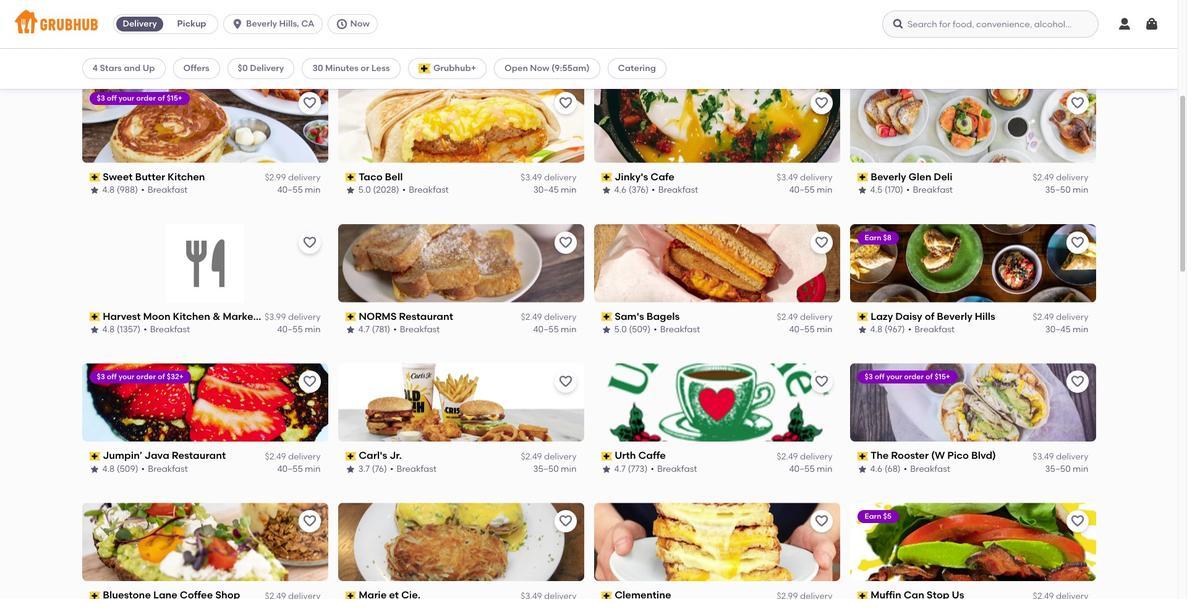 Task type: locate. For each thing, give the bounding box(es) containing it.
• for carl's jr.
[[390, 464, 393, 475]]

0 horizontal spatial 4.7
[[358, 325, 370, 335]]

4.7
[[358, 325, 370, 335], [614, 464, 626, 475]]

1 vertical spatial $3 off your order of $15+
[[865, 373, 950, 382]]

restaurant
[[399, 311, 453, 322], [172, 450, 226, 462]]

1 horizontal spatial 4.5
[[870, 185, 883, 196]]

35–50 for the rooster (w pico blvd)
[[1045, 464, 1071, 475]]

(687)
[[628, 45, 649, 56]]

4.7 for urth caffe
[[614, 464, 626, 475]]

1 earn from the top
[[865, 233, 881, 242]]

breakfast down sweet butter kitchen
[[148, 185, 188, 196]]

1 vertical spatial 4.6
[[870, 464, 882, 475]]

(509)
[[629, 325, 651, 335], [117, 464, 138, 475]]

delivery up the toasty's
[[123, 19, 157, 29]]

4 stars and up
[[92, 63, 155, 74]]

1 horizontal spatial 4.6
[[870, 464, 882, 475]]

breakfast
[[145, 31, 192, 43], [142, 45, 182, 56], [658, 45, 698, 56], [912, 45, 952, 56], [148, 185, 188, 196], [409, 185, 449, 196], [658, 185, 698, 196], [913, 185, 953, 196], [150, 325, 190, 335], [400, 325, 440, 335], [660, 325, 700, 335], [915, 325, 955, 335], [148, 464, 188, 475], [397, 464, 437, 475], [657, 464, 697, 475], [910, 464, 950, 475]]

• down caffe
[[651, 464, 654, 475]]

star icon image up 30 minutes or less
[[345, 46, 355, 56]]

• breakfast for ihop
[[906, 45, 952, 56]]

$3 down 4
[[97, 94, 105, 102]]

• breakfast down glen
[[906, 185, 953, 196]]

breakfast down norms restaurant
[[400, 325, 440, 335]]

star icon image left 4.6 (68)
[[857, 465, 867, 475]]

breakfast for jinky's cafe
[[658, 185, 698, 196]]

4.8 up or
[[358, 45, 371, 56]]

(w
[[931, 450, 945, 462]]

1 horizontal spatial 30–45 min
[[1045, 325, 1088, 335]]

of for jumpin' java restaurant
[[158, 373, 165, 382]]

$2.49
[[521, 33, 542, 43], [1033, 172, 1054, 183], [521, 312, 542, 323], [777, 312, 798, 323], [1033, 312, 1054, 323], [265, 452, 286, 462], [521, 452, 542, 462], [777, 452, 798, 462]]

breakfast right (2028) in the left of the page
[[409, 185, 449, 196]]

• breakfast down cafe
[[652, 185, 698, 196]]

min for the rooster (w pico blvd)
[[1073, 464, 1088, 475]]

breakfast down moon
[[150, 325, 190, 335]]

1 horizontal spatial 30–45
[[1045, 325, 1071, 335]]

$3.49 for egg tuck hollywood
[[777, 33, 798, 43]]

bagel for western
[[401, 31, 430, 43]]

0 vertical spatial restaurant
[[399, 311, 453, 322]]

• for sweet butter kitchen
[[141, 185, 145, 196]]

1 horizontal spatial now
[[530, 63, 549, 74]]

4.8 down the "sweet"
[[102, 185, 115, 196]]

your down 4 stars and up
[[119, 94, 134, 102]]

• breakfast down the bagels
[[654, 325, 700, 335]]

rooster
[[891, 450, 929, 462]]

less
[[371, 63, 390, 74]]

30–45 for taco bell
[[533, 185, 559, 196]]

now inside button
[[350, 19, 370, 29]]

4.7 (781)
[[358, 325, 390, 335]]

0 horizontal spatial svg image
[[892, 18, 905, 30]]

1 horizontal spatial svg image
[[335, 18, 348, 30]]

order down up
[[136, 94, 156, 102]]

• breakfast down toasty's breakfast burritos
[[136, 45, 182, 56]]

beverly inside button
[[246, 19, 277, 29]]

30–45
[[533, 185, 559, 196], [1045, 325, 1071, 335]]

save this restaurant image
[[558, 96, 573, 110], [814, 96, 829, 110], [302, 235, 317, 250], [558, 375, 573, 390], [814, 375, 829, 390], [302, 515, 317, 529], [1070, 515, 1085, 529]]

save this restaurant image
[[302, 96, 317, 110], [1070, 96, 1085, 110], [558, 235, 573, 250], [814, 235, 829, 250], [1070, 235, 1085, 250], [302, 375, 317, 390], [1070, 375, 1085, 390], [558, 515, 573, 529], [814, 515, 829, 529]]

0 vertical spatial bagel
[[401, 31, 430, 43]]

4.8 (1357)
[[102, 325, 140, 335]]

star icon image up 4
[[89, 46, 99, 56]]

breakfast for egg tuck hollywood
[[658, 45, 698, 56]]

• breakfast right (367)
[[906, 45, 952, 56]]

breakfast down cafe
[[658, 185, 698, 196]]

off down stars
[[107, 94, 117, 102]]

sam's
[[615, 311, 644, 322]]

4.5 for toasty's breakfast burritos
[[102, 45, 115, 56]]

1 horizontal spatial $3 off your order of $15+
[[865, 373, 950, 382]]

$3.49 for taco bell
[[521, 172, 542, 183]]

0 horizontal spatial (509)
[[117, 464, 138, 475]]

minutes
[[325, 63, 359, 74]]

4.7 left "(781)"
[[358, 325, 370, 335]]

$3 down 4.8 (1357) in the left bottom of the page
[[97, 373, 105, 382]]

star icon image left "4.9"
[[601, 46, 611, 56]]

0 horizontal spatial beverly
[[246, 19, 277, 29]]

delivery for western bagel studio city
[[544, 33, 577, 43]]

• down tuck at the right top
[[652, 45, 655, 56]]

$3.49 delivery for toasty's breakfast burritos
[[265, 33, 321, 43]]

35–50 for beverly glen deli
[[1045, 185, 1071, 196]]

beverly left "hills,"
[[246, 19, 277, 29]]

star icon image left 3.7
[[345, 465, 355, 475]]

main navigation navigation
[[0, 0, 1178, 49]]

breakfast for the rooster (w pico blvd)
[[910, 464, 950, 475]]

1 horizontal spatial 4.7
[[614, 464, 626, 475]]

subscription pass image
[[601, 33, 612, 42], [857, 33, 868, 42], [345, 173, 356, 182], [601, 173, 612, 182], [857, 173, 868, 182], [345, 313, 356, 321], [857, 313, 868, 321], [601, 592, 612, 600]]

• right "(781)"
[[393, 325, 397, 335]]

marie et cie. logo image
[[338, 503, 584, 582]]

4.8 down harvest
[[102, 325, 115, 335]]

1 vertical spatial 4.7
[[614, 464, 626, 475]]

4.5
[[102, 45, 115, 56], [870, 185, 883, 196]]

min for toasty's breakfast burritos
[[305, 45, 321, 56]]

1 vertical spatial 4.5
[[870, 185, 883, 196]]

western
[[359, 31, 399, 43]]

pico
[[947, 450, 969, 462]]

star icon image for jumpin' java restaurant
[[89, 465, 99, 475]]

• right (68)
[[904, 464, 907, 475]]

$2.49 for lazy daisy of beverly hills
[[1033, 312, 1054, 323]]

• breakfast down norms restaurant
[[393, 325, 440, 335]]

1 vertical spatial 30–45 min
[[1045, 325, 1088, 335]]

• breakfast down 'lazy daisy of beverly hills'
[[908, 325, 955, 335]]

35–50 min for beverly glen deli
[[1045, 185, 1088, 196]]

$3 off your order of $15+ down the and at the left top
[[97, 94, 182, 102]]

• for harvest moon kitchen & marketplace
[[144, 325, 147, 335]]

• breakfast down moon
[[144, 325, 190, 335]]

breakfast down the bagels
[[660, 325, 700, 335]]

delivery inside button
[[123, 19, 157, 29]]

breakfast down 'hollywood'
[[658, 45, 698, 56]]

star icon image left 4.7 (781)
[[345, 325, 355, 335]]

0 horizontal spatial $3 off your order of $15+
[[97, 94, 182, 102]]

order down (967)
[[904, 373, 924, 382]]

svg image inside now button
[[335, 18, 348, 30]]

0 horizontal spatial delivery
[[123, 19, 157, 29]]

$2.49 delivery for carl's jr.
[[521, 452, 577, 462]]

star icon image left "4.6 (376)" on the right
[[601, 186, 611, 196]]

harvest moon kitchen & marketplace logo image
[[166, 224, 244, 303]]

bagel down western bagel studio city
[[404, 45, 428, 56]]

min
[[305, 45, 321, 56], [561, 45, 577, 56], [817, 45, 832, 56], [1073, 45, 1088, 56], [305, 185, 321, 196], [561, 185, 577, 196], [817, 185, 832, 196], [1073, 185, 1088, 196], [305, 325, 321, 335], [561, 325, 577, 335], [817, 325, 832, 335], [1073, 325, 1088, 335], [305, 464, 321, 475], [561, 464, 577, 475], [817, 464, 832, 475], [1073, 464, 1088, 475]]

$2.49 for norms restaurant
[[521, 312, 542, 323]]

• breakfast down bell
[[402, 185, 449, 196]]

4.6
[[614, 185, 626, 196], [870, 464, 882, 475]]

35–50
[[533, 45, 559, 56], [1045, 45, 1071, 56], [1045, 185, 1071, 196], [533, 464, 559, 475], [1045, 464, 1071, 475]]

$2.49 delivery for beverly glen deli
[[1033, 172, 1088, 183]]

taco bell
[[359, 171, 403, 183]]

• for urth caffe
[[651, 464, 654, 475]]

5.0 down taco
[[358, 185, 371, 196]]

• right (367)
[[906, 45, 909, 56]]

• right (376)
[[652, 185, 655, 196]]

1 horizontal spatial (509)
[[629, 325, 651, 335]]

5.0
[[358, 185, 371, 196], [614, 325, 627, 335]]

(781)
[[372, 325, 390, 335]]

1 vertical spatial 30–45
[[1045, 325, 1071, 335]]

0 vertical spatial $15+
[[167, 94, 182, 102]]

sam's bagels
[[615, 311, 680, 322]]

0 vertical spatial 4.5
[[102, 45, 115, 56]]

2 horizontal spatial beverly
[[937, 311, 972, 322]]

breakfast right (367)
[[912, 45, 952, 56]]

4.6 down the the
[[870, 464, 882, 475]]

norms
[[359, 311, 397, 322]]

delivery right $0
[[250, 63, 284, 74]]

min for beverly glen deli
[[1073, 185, 1088, 196]]

star icon image left 4.8 (967)
[[857, 325, 867, 335]]

$3
[[97, 94, 105, 102], [97, 373, 105, 382], [865, 373, 873, 382]]

1 horizontal spatial restaurant
[[399, 311, 453, 322]]

caffe
[[638, 450, 666, 462]]

• breakfast down "the rooster (w pico blvd)"
[[904, 464, 950, 475]]

ihop
[[871, 31, 896, 43]]

the
[[871, 450, 889, 462]]

beverly
[[246, 19, 277, 29], [871, 171, 906, 183], [937, 311, 972, 322]]

bagel
[[401, 31, 430, 43], [404, 45, 428, 56]]

sweet butter kitchen logo image
[[82, 84, 328, 163]]

star icon image left 4.8 (1357) in the left bottom of the page
[[89, 325, 99, 335]]

$3 for sweet butter kitchen
[[97, 94, 105, 102]]

• down java
[[141, 464, 145, 475]]

breakfast down jumpin' java restaurant
[[148, 464, 188, 475]]

40–55 min for harvest moon kitchen & marketplace
[[277, 325, 321, 335]]

daisy
[[895, 311, 922, 322]]

off down 4.8 (967)
[[875, 373, 885, 382]]

0 horizontal spatial svg image
[[231, 18, 244, 30]]

of for the rooster (w pico blvd)
[[926, 373, 933, 382]]

$3.49
[[265, 33, 286, 43], [777, 33, 798, 43], [521, 172, 542, 183], [777, 172, 798, 183], [1033, 452, 1054, 462]]

• right (206)
[[397, 45, 400, 56]]

0 vertical spatial kitchen
[[168, 171, 205, 183]]

egg
[[615, 31, 634, 43]]

$2.49 for beverly glen deli
[[1033, 172, 1054, 183]]

star icon image for taco bell
[[345, 186, 355, 196]]

jinky's cafe
[[615, 171, 675, 183]]

0 horizontal spatial 4.6
[[614, 185, 626, 196]]

delivery for harvest moon kitchen & marketplace
[[288, 312, 321, 323]]

2 earn from the top
[[865, 513, 881, 521]]

40–55 min for jinky's cafe
[[789, 185, 832, 196]]

your
[[119, 94, 134, 102], [119, 373, 134, 382], [886, 373, 902, 382]]

0 horizontal spatial 30–45 min
[[533, 185, 577, 196]]

0 horizontal spatial now
[[350, 19, 370, 29]]

lazy daisy of beverly hills
[[871, 311, 995, 322]]

order left $32+
[[136, 373, 156, 382]]

earn left $5
[[865, 513, 881, 521]]

kitchen left the &
[[173, 311, 210, 322]]

1 horizontal spatial $15+
[[935, 373, 950, 382]]

delivery for sam's bagels
[[800, 312, 832, 323]]

bagel up • bagel
[[401, 31, 430, 43]]

save this restaurant image for harvest moon kitchen & marketplace
[[302, 235, 317, 250]]

of
[[158, 94, 165, 102], [925, 311, 934, 322], [158, 373, 165, 382], [926, 373, 933, 382]]

30–45 min
[[533, 185, 577, 196], [1045, 325, 1088, 335]]

• breakfast down caffe
[[651, 464, 697, 475]]

breakfast down toasty's breakfast burritos
[[142, 45, 182, 56]]

min for sam's bagels
[[817, 325, 832, 335]]

• breakfast down jr. in the bottom left of the page
[[390, 464, 437, 475]]

$3.49 delivery
[[265, 33, 321, 43], [777, 33, 832, 43], [521, 172, 577, 183], [777, 172, 832, 183], [1033, 452, 1088, 462]]

0 vertical spatial $3 off your order of $15+
[[97, 94, 182, 102]]

1 vertical spatial bagel
[[404, 45, 428, 56]]

1 horizontal spatial 5.0
[[614, 325, 627, 335]]

breakfast down caffe
[[657, 464, 697, 475]]

$3 off your order of $15+ for rooster
[[865, 373, 950, 382]]

breakfast for lazy daisy of beverly hills
[[915, 325, 955, 335]]

$2.49 delivery for sam's bagels
[[777, 312, 832, 323]]

• down the bagels
[[654, 325, 657, 335]]

your down (967)
[[886, 373, 902, 382]]

the rooster (w pico blvd)  logo image
[[850, 364, 1096, 442]]

min for egg tuck hollywood
[[817, 45, 832, 56]]

0 horizontal spatial restaurant
[[172, 450, 226, 462]]

1 horizontal spatial delivery
[[250, 63, 284, 74]]

0 vertical spatial now
[[350, 19, 370, 29]]

• down daisy
[[908, 325, 912, 335]]

star icon image left 4.5 (170)
[[857, 186, 867, 196]]

beverly for beverly hills, ca
[[246, 19, 277, 29]]

$0
[[238, 63, 248, 74]]

4.8 for western bagel studio city
[[358, 45, 371, 56]]

subscription pass image for toasty's breakfast burritos
[[89, 33, 100, 42]]

earn left $8
[[865, 233, 881, 242]]

earn $5
[[865, 513, 891, 521]]

breakfast down jr. in the bottom left of the page
[[397, 464, 437, 475]]

$3 off your order of $15+
[[97, 94, 182, 102], [865, 373, 950, 382]]

$2.49 delivery for lazy daisy of beverly hills
[[1033, 312, 1088, 323]]

restaurant right java
[[172, 450, 226, 462]]

jinky's
[[615, 171, 648, 183]]

star icon image left 4.7 (773) in the bottom right of the page
[[601, 465, 611, 475]]

your down (1357)
[[119, 373, 134, 382]]

0 vertical spatial 4.6
[[614, 185, 626, 196]]

norms restaurant
[[359, 311, 453, 322]]

2 vertical spatial beverly
[[937, 311, 972, 322]]

• breakfast for egg tuck hollywood
[[652, 45, 698, 56]]

breakfast for carl's jr.
[[397, 464, 437, 475]]

Search for food, convenience, alcohol... search field
[[882, 11, 1099, 38]]

4.8 for harvest moon kitchen & marketplace
[[102, 325, 115, 335]]

0 horizontal spatial 5.0
[[358, 185, 371, 196]]

breakfast for taco bell
[[409, 185, 449, 196]]

0 vertical spatial (509)
[[629, 325, 651, 335]]

breakfast down 'lazy daisy of beverly hills'
[[915, 325, 955, 335]]

$2.49 for urth caffe
[[777, 452, 798, 462]]

1 vertical spatial kitchen
[[173, 311, 210, 322]]

4.8 for jumpin' java restaurant
[[102, 464, 115, 475]]

40–55 for norms restaurant
[[533, 325, 559, 335]]

delivery for lazy daisy of beverly hills
[[1056, 312, 1088, 323]]

1 vertical spatial $15+
[[935, 373, 950, 382]]

svg image inside beverly hills, ca button
[[231, 18, 244, 30]]

$2.49 delivery
[[521, 33, 577, 43], [1033, 172, 1088, 183], [521, 312, 577, 323], [777, 312, 832, 323], [1033, 312, 1088, 323], [265, 452, 321, 462], [521, 452, 577, 462], [777, 452, 832, 462]]

harvest
[[103, 311, 141, 322]]

1 vertical spatial beverly
[[871, 171, 906, 183]]

• for jumpin' java restaurant
[[141, 464, 145, 475]]

norms restaurant logo image
[[338, 224, 584, 303]]

1 horizontal spatial svg image
[[1144, 17, 1159, 32]]

star icon image for egg tuck hollywood
[[601, 46, 611, 56]]

4.8
[[358, 45, 371, 56], [102, 185, 115, 196], [102, 325, 115, 335], [870, 325, 882, 335], [102, 464, 115, 475]]

(509) down sam's bagels
[[629, 325, 651, 335]]

1 vertical spatial delivery
[[250, 63, 284, 74]]

save this restaurant button
[[298, 92, 321, 114], [554, 92, 577, 114], [810, 92, 832, 114], [1066, 92, 1088, 114], [298, 232, 321, 254], [554, 232, 577, 254], [810, 232, 832, 254], [1066, 232, 1088, 254], [298, 371, 321, 393], [554, 371, 577, 393], [810, 371, 832, 393], [1066, 371, 1088, 393], [298, 511, 321, 533], [554, 511, 577, 533], [810, 511, 832, 533], [1066, 511, 1088, 533]]

4.6 for the rooster (w pico blvd)
[[870, 464, 882, 475]]

cafe
[[651, 171, 675, 183]]

• right (76)
[[390, 464, 393, 475]]

beverly up 4.5 (170)
[[871, 171, 906, 183]]

delivery for taco bell
[[544, 172, 577, 183]]

$3 off your order of $15+ down (967)
[[865, 373, 950, 382]]

(2028)
[[373, 185, 399, 196]]

• breakfast for the rooster (w pico blvd)
[[904, 464, 950, 475]]

40–55 min
[[277, 45, 321, 56], [789, 45, 832, 56], [277, 185, 321, 196], [789, 185, 832, 196], [277, 325, 321, 335], [533, 325, 577, 335], [789, 325, 832, 335], [277, 464, 321, 475], [789, 464, 832, 475]]

bluestone lane coffee shop logo image
[[82, 503, 328, 582]]

now
[[350, 19, 370, 29], [530, 63, 549, 74]]

breakfast for urth caffe
[[657, 464, 697, 475]]

offers
[[183, 63, 209, 74]]

subscription pass image for norms restaurant
[[345, 313, 356, 321]]

$3 down 4.8 (967)
[[865, 373, 873, 382]]

breakfast down deli at the top of the page
[[913, 185, 953, 196]]

40–55 min for sweet butter kitchen
[[277, 185, 321, 196]]

star icon image for carl's jr.
[[345, 465, 355, 475]]

4.8 down jumpin'
[[102, 464, 115, 475]]

(509) for jumpin'
[[117, 464, 138, 475]]

svg image
[[1117, 17, 1132, 32], [231, 18, 244, 30], [335, 18, 348, 30]]

4.8 down lazy
[[870, 325, 882, 335]]

• breakfast down jumpin' java restaurant
[[141, 464, 188, 475]]

1 horizontal spatial beverly
[[871, 171, 906, 183]]

• right '(84)' on the left of the page
[[136, 45, 139, 56]]

0 horizontal spatial $15+
[[167, 94, 182, 102]]

now button
[[327, 14, 383, 34]]

4.9 (687)
[[614, 45, 649, 56]]

(509) down jumpin'
[[117, 464, 138, 475]]

$32+
[[167, 373, 184, 382]]

• down bell
[[402, 185, 406, 196]]

0 vertical spatial beverly
[[246, 19, 277, 29]]

subscription pass image
[[89, 33, 100, 42], [345, 33, 356, 42], [89, 173, 100, 182], [89, 313, 100, 321], [601, 313, 612, 321], [89, 452, 100, 461], [345, 452, 356, 461], [601, 452, 612, 461], [857, 452, 868, 461], [89, 592, 100, 600], [345, 592, 356, 600], [857, 592, 868, 600]]

1 vertical spatial (509)
[[117, 464, 138, 475]]

delivery
[[288, 33, 321, 43], [544, 33, 577, 43], [800, 33, 832, 43], [1056, 33, 1088, 43], [288, 172, 321, 183], [544, 172, 577, 183], [800, 172, 832, 183], [1056, 172, 1088, 183], [288, 312, 321, 323], [544, 312, 577, 323], [800, 312, 832, 323], [1056, 312, 1088, 323], [288, 452, 321, 462], [544, 452, 577, 462], [800, 452, 832, 462], [1056, 452, 1088, 462]]

off down 4.8 (1357) in the left bottom of the page
[[107, 373, 117, 382]]

5.0 (2028)
[[358, 185, 399, 196]]

40–55 for egg tuck hollywood
[[789, 45, 815, 56]]

off
[[107, 94, 117, 102], [107, 373, 117, 382], [875, 373, 885, 382]]

(367)
[[882, 45, 903, 56]]

4.5 left '(84)' on the left of the page
[[102, 45, 115, 56]]

• for sam's bagels
[[654, 325, 657, 335]]

40–55 min for norms restaurant
[[533, 325, 577, 335]]

4.7 down urth
[[614, 464, 626, 475]]

0 vertical spatial delivery
[[123, 19, 157, 29]]

star icon image left 5.0 (2028)
[[345, 186, 355, 196]]

0 vertical spatial 4.7
[[358, 325, 370, 335]]

$3.49 delivery for taco bell
[[521, 172, 577, 183]]

now up western
[[350, 19, 370, 29]]

star icon image left 4.1
[[857, 46, 867, 56]]

bagel for •
[[404, 45, 428, 56]]

• breakfast for toasty's breakfast burritos
[[136, 45, 182, 56]]

35–50 min
[[533, 45, 577, 56], [1045, 45, 1088, 56], [1045, 185, 1088, 196], [533, 464, 577, 475], [1045, 464, 1088, 475]]

1 vertical spatial earn
[[865, 513, 881, 521]]

$3.49 delivery for the rooster (w pico blvd)
[[1033, 452, 1088, 462]]

star icon image left "4.8 (509)"
[[89, 465, 99, 475]]

delivery for jinky's cafe
[[800, 172, 832, 183]]

1 vertical spatial restaurant
[[172, 450, 226, 462]]

• breakfast down sweet butter kitchen
[[141, 185, 188, 196]]

0 horizontal spatial 30–45
[[533, 185, 559, 196]]

0 vertical spatial earn
[[865, 233, 881, 242]]

star icon image left 5.0 (509)
[[601, 325, 611, 335]]

subscription pass image for urth caffe
[[601, 452, 612, 461]]

0 vertical spatial 30–45 min
[[533, 185, 577, 196]]

off for jumpin'
[[107, 373, 117, 382]]

0 horizontal spatial 4.5
[[102, 45, 115, 56]]

svg image
[[1144, 17, 1159, 32], [892, 18, 905, 30]]

beverly left hills
[[937, 311, 972, 322]]

breakfast down "the rooster (w pico blvd)"
[[910, 464, 950, 475]]

earn
[[865, 233, 881, 242], [865, 513, 881, 521]]

2 horizontal spatial svg image
[[1117, 17, 1132, 32]]

subscription pass image for harvest moon kitchen & marketplace
[[89, 313, 100, 321]]

4.5 left (170)
[[870, 185, 883, 196]]

1 vertical spatial 5.0
[[614, 325, 627, 335]]

kitchen right butter
[[168, 171, 205, 183]]

4.6 down jinky's
[[614, 185, 626, 196]]

breakfast for sam's bagels
[[660, 325, 700, 335]]

beverly hills, ca
[[246, 19, 314, 29]]

4.9
[[614, 45, 626, 56]]

open now (9:55am)
[[505, 63, 590, 74]]

1 vertical spatial now
[[530, 63, 549, 74]]

• breakfast down 'egg tuck hollywood'
[[652, 45, 698, 56]]

delivery for the rooster (w pico blvd)
[[1056, 452, 1088, 462]]

0 vertical spatial 5.0
[[358, 185, 371, 196]]

ca
[[301, 19, 314, 29]]

5.0 (509)
[[614, 325, 651, 335]]

star icon image
[[89, 46, 99, 56], [345, 46, 355, 56], [601, 46, 611, 56], [857, 46, 867, 56], [89, 186, 99, 196], [345, 186, 355, 196], [601, 186, 611, 196], [857, 186, 867, 196], [89, 325, 99, 335], [345, 325, 355, 335], [601, 325, 611, 335], [857, 325, 867, 335], [89, 465, 99, 475], [345, 465, 355, 475], [601, 465, 611, 475], [857, 465, 867, 475]]

0 vertical spatial 30–45
[[533, 185, 559, 196]]



Task type: describe. For each thing, give the bounding box(es) containing it.
• bagel
[[397, 45, 428, 56]]

delivery button
[[114, 14, 166, 34]]

the rooster (w pico blvd)
[[871, 450, 996, 462]]

earn for earn $8
[[865, 233, 881, 242]]

toasty's breakfast burritos
[[103, 31, 232, 43]]

5.0 for sam's bagels
[[614, 325, 627, 335]]

bagels
[[647, 311, 680, 322]]

jinky's cafe logo image
[[594, 84, 840, 163]]

subscription pass image for sweet butter kitchen
[[89, 173, 100, 182]]

(170)
[[885, 185, 903, 196]]

4.1 (367)
[[870, 45, 903, 56]]

4.6 (376)
[[614, 185, 649, 196]]

city
[[466, 31, 486, 43]]

$15+ for (w
[[935, 373, 950, 382]]

• breakfast for harvest moon kitchen & marketplace
[[144, 325, 190, 335]]

delivery for egg tuck hollywood
[[800, 33, 832, 43]]

$3 off your order of $15+ for butter
[[97, 94, 182, 102]]

4.5 (170)
[[870, 185, 903, 196]]

subscription pass image for western bagel studio city
[[345, 33, 356, 42]]

(509) for sam's
[[629, 325, 651, 335]]

min for urth caffe
[[817, 464, 832, 475]]

save this restaurant image for urth caffe
[[814, 375, 829, 390]]

(206)
[[373, 45, 394, 56]]

up
[[143, 63, 155, 74]]

35–50 for ihop
[[1045, 45, 1071, 56]]

carl's jr. logo image
[[338, 364, 584, 442]]

$2.49 for carl's jr.
[[521, 452, 542, 462]]

(967)
[[885, 325, 905, 335]]

sam's bagels logo image
[[594, 224, 840, 303]]

save this restaurant image for taco bell
[[558, 96, 573, 110]]

earn $8
[[865, 233, 892, 242]]

order for butter
[[136, 94, 156, 102]]

hills,
[[279, 19, 299, 29]]

urth
[[615, 450, 636, 462]]

40–55 for jinky's cafe
[[789, 185, 815, 196]]

$2.49 delivery for jumpin' java restaurant
[[265, 452, 321, 462]]

4.1
[[870, 45, 880, 56]]

delivery for urth caffe
[[800, 452, 832, 462]]

beverly for beverly glen deli
[[871, 171, 906, 183]]

or
[[361, 63, 369, 74]]

$2.49 delivery for urth caffe
[[777, 452, 832, 462]]

• for norms restaurant
[[393, 325, 397, 335]]

30–45 for lazy daisy of beverly hills
[[1045, 325, 1071, 335]]

harvest moon kitchen & marketplace
[[103, 311, 285, 322]]

star icon image for beverly glen deli
[[857, 186, 867, 196]]

taco bell logo image
[[338, 84, 584, 163]]

pickup
[[177, 19, 206, 29]]

4.6 for jinky's cafe
[[614, 185, 626, 196]]

40–55 min for urth caffe
[[789, 464, 832, 475]]

star icon image for lazy daisy of beverly hills
[[857, 325, 867, 335]]

bell
[[385, 171, 403, 183]]

star icon image for sam's bagels
[[601, 325, 611, 335]]

jr.
[[390, 450, 402, 462]]

svg image for now
[[335, 18, 348, 30]]

(773)
[[628, 464, 648, 475]]

jumpin'
[[103, 450, 142, 462]]

lazy daisy of beverly hills logo image
[[850, 224, 1096, 303]]

4.6 (68)
[[870, 464, 901, 475]]

• breakfast for taco bell
[[402, 185, 449, 196]]

stars
[[100, 63, 122, 74]]

of for sweet butter kitchen
[[158, 94, 165, 102]]

min for ihop
[[1073, 45, 1088, 56]]

star icon image for harvest moon kitchen & marketplace
[[89, 325, 99, 335]]

35–50 min for western bagel studio city
[[533, 45, 577, 56]]

svg image for beverly hills, ca
[[231, 18, 244, 30]]

(376)
[[629, 185, 649, 196]]

&
[[213, 311, 220, 322]]

off for sweet
[[107, 94, 117, 102]]

studio
[[432, 31, 463, 43]]

$2.49 for western bagel studio city
[[521, 33, 542, 43]]

breakfast down "pickup"
[[145, 31, 192, 43]]

$0 delivery
[[238, 63, 284, 74]]

40–55 for urth caffe
[[789, 464, 815, 475]]

$1.99 delivery
[[1034, 33, 1088, 43]]

4
[[92, 63, 98, 74]]

40–55 min for jumpin' java restaurant
[[277, 464, 321, 475]]

3.7
[[358, 464, 370, 475]]

$3 off your order of $32+
[[97, 373, 184, 382]]

toasty's
[[103, 31, 142, 43]]

urth caffe logo image
[[594, 364, 840, 442]]

• breakfast for jumpin' java restaurant
[[141, 464, 188, 475]]

$3.49 delivery for egg tuck hollywood
[[777, 33, 832, 43]]

sweet
[[103, 171, 133, 183]]

carl's
[[359, 450, 387, 462]]

taco
[[359, 171, 383, 183]]

star icon image for the rooster (w pico blvd)
[[857, 465, 867, 475]]

marketplace
[[223, 311, 285, 322]]

$2.49 delivery for norms restaurant
[[521, 312, 577, 323]]

blvd)
[[971, 450, 996, 462]]

sweet butter kitchen
[[103, 171, 205, 183]]

order for rooster
[[904, 373, 924, 382]]

35–50 min for ihop
[[1045, 45, 1088, 56]]

$15+ for kitchen
[[167, 94, 182, 102]]

30–45 min for lazy daisy of beverly hills
[[1045, 325, 1088, 335]]

min for jumpin' java restaurant
[[305, 464, 321, 475]]

min for taco bell
[[561, 185, 577, 196]]

4.8 (509)
[[102, 464, 138, 475]]

40–55 for harvest moon kitchen & marketplace
[[277, 325, 303, 335]]

breakfast for beverly glen deli
[[913, 185, 953, 196]]

(84)
[[117, 45, 133, 56]]

$2.99
[[265, 172, 286, 183]]

delivery for beverly glen deli
[[1056, 172, 1088, 183]]

$3.99 delivery
[[265, 312, 321, 323]]

urth caffe
[[615, 450, 666, 462]]

$3.49 for jinky's cafe
[[777, 172, 798, 183]]

deli
[[934, 171, 953, 183]]

4.8 (206)
[[358, 45, 394, 56]]

$2.99 delivery
[[265, 172, 321, 183]]

30 minutes or less
[[313, 63, 390, 74]]

jumpin' java restaurant logo image
[[82, 364, 328, 442]]

4.5 (84)
[[102, 45, 133, 56]]

muffin can stop us logo image
[[850, 503, 1096, 582]]

(68)
[[885, 464, 901, 475]]

• breakfast for beverly glen deli
[[906, 185, 953, 196]]

subscription pass image for ihop
[[857, 33, 868, 42]]

save this restaurant image for jinky's cafe
[[814, 96, 829, 110]]

star icon image for western bagel studio city
[[345, 46, 355, 56]]

• for egg tuck hollywood
[[652, 45, 655, 56]]

jumpin' java restaurant
[[103, 450, 226, 462]]

breakfast for harvest moon kitchen & marketplace
[[150, 325, 190, 335]]

subscription pass image for carl's jr.
[[345, 452, 356, 461]]

40–55 for toasty's breakfast burritos
[[277, 45, 303, 56]]

butter
[[135, 171, 165, 183]]

beverly glen deli
[[871, 171, 953, 183]]

delivery for ihop
[[1056, 33, 1088, 43]]

hollywood
[[661, 31, 713, 43]]

grubhub plus flag logo image
[[418, 64, 431, 74]]

$2.49 for sam's bagels
[[777, 312, 798, 323]]

java
[[145, 450, 169, 462]]

• breakfast for jinky's cafe
[[652, 185, 698, 196]]

open
[[505, 63, 528, 74]]

(76)
[[372, 464, 387, 475]]

grubhub+
[[433, 63, 476, 74]]

4.7 (773)
[[614, 464, 648, 475]]

carl's jr.
[[359, 450, 402, 462]]

• breakfast for lazy daisy of beverly hills
[[908, 325, 955, 335]]

and
[[124, 63, 141, 74]]

5.0 for taco bell
[[358, 185, 371, 196]]

4.7 for norms restaurant
[[358, 325, 370, 335]]

lazy
[[871, 311, 893, 322]]

breakfast for jumpin' java restaurant
[[148, 464, 188, 475]]

(1357)
[[117, 325, 140, 335]]

beverly glen deli logo image
[[850, 84, 1096, 163]]

moon
[[143, 311, 170, 322]]

40–55 min for sam's bagels
[[789, 325, 832, 335]]

4.8 (967)
[[870, 325, 905, 335]]

western bagel studio city
[[359, 31, 486, 43]]

burritos
[[194, 31, 232, 43]]

min for lazy daisy of beverly hills
[[1073, 325, 1088, 335]]

save this restaurant image for carl's jr.
[[558, 375, 573, 390]]

glen
[[909, 171, 931, 183]]

your for sweet
[[119, 94, 134, 102]]

3.7 (76)
[[358, 464, 387, 475]]

$2.49 delivery for western bagel studio city
[[521, 33, 577, 43]]

$3.49 for toasty's breakfast burritos
[[265, 33, 286, 43]]

star icon image for toasty's breakfast burritos
[[89, 46, 99, 56]]

• for ihop
[[906, 45, 909, 56]]

• for beverly glen deli
[[906, 185, 910, 196]]

$8
[[883, 233, 892, 242]]

(988)
[[117, 185, 138, 196]]

30
[[313, 63, 323, 74]]

tuck
[[636, 31, 659, 43]]

clementine logo image
[[594, 503, 840, 582]]

$5
[[883, 513, 891, 521]]

(9:55am)
[[551, 63, 590, 74]]

delivery for carl's jr.
[[544, 452, 577, 462]]



Task type: vqa. For each thing, say whether or not it's contained in the screenshot.
Urth
yes



